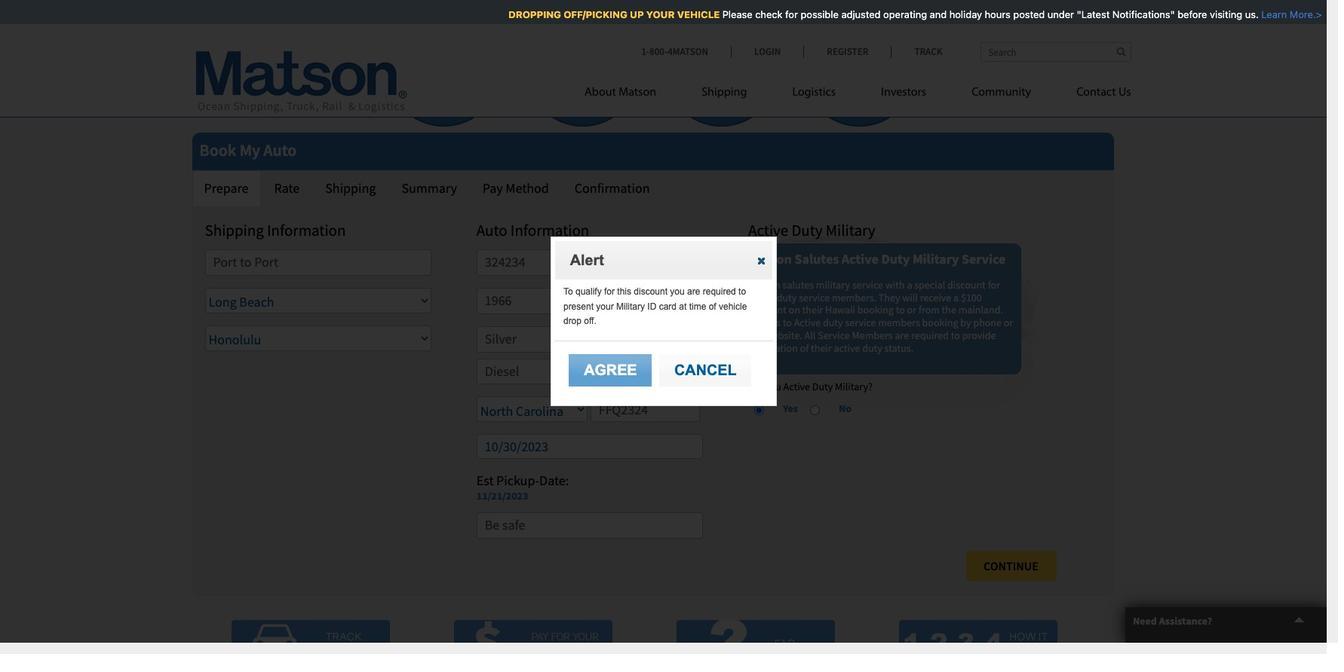 Task type: describe. For each thing, give the bounding box(es) containing it.
you inside to qualify for this discount you are required to present your military id card at time of vehicle drop off.
[[670, 287, 685, 298]]

from
[[919, 303, 940, 317]]

community link
[[949, 79, 1054, 110]]

notifications"
[[1111, 8, 1174, 20]]

1-800-4matson link
[[641, 45, 731, 58]]

operating
[[882, 8, 926, 20]]

Yes radio
[[754, 406, 764, 415]]

1 vertical spatial active
[[834, 342, 860, 355]]

1 horizontal spatial shipping link
[[679, 79, 770, 110]]

hawaii
[[825, 303, 856, 317]]

matson for matson salutes military service with a special discount for active duty service members.  they will receive a $100 discount on their hawaii booking to or from the mainland. applies to active duty service members booking by phone or our website. all service members are required to provide verification of their active duty status.
[[748, 278, 781, 292]]

track link
[[891, 45, 943, 58]]

0 vertical spatial duty
[[792, 220, 823, 240]]

on
[[789, 303, 800, 317]]

pay                                                 method
[[483, 179, 549, 197]]

to qualify for this discount you are required to present your military id card at time of vehicle drop off.
[[564, 287, 747, 326]]

vehicle
[[676, 8, 719, 20]]

required inside to qualify for this discount you are required to present your military id card at time of vehicle drop off.
[[703, 287, 736, 298]]

1 vertical spatial duty
[[823, 316, 843, 330]]

they
[[879, 291, 900, 304]]

to inside to qualify for this discount you are required to present your military id card at time of vehicle drop off.
[[739, 287, 746, 298]]

salutes
[[783, 278, 814, 292]]

0 vertical spatial service
[[962, 251, 1006, 268]]

1-800-4matson
[[641, 45, 708, 58]]

about
[[585, 87, 616, 99]]

yes
[[783, 402, 798, 416]]

Year text field
[[477, 288, 588, 314]]

est
[[477, 472, 494, 490]]

shipping information
[[205, 220, 346, 240]]

for inside to qualify for this discount you are required to present your military id card at time of vehicle drop off.
[[604, 287, 615, 298]]

1 vertical spatial their
[[811, 342, 832, 355]]

prepare
[[204, 179, 249, 197]]

register link
[[804, 45, 891, 58]]

are inside to qualify for this discount you are required to present your military id card at time of vehicle drop off.
[[687, 287, 700, 298]]

summary
[[402, 179, 457, 197]]

1 horizontal spatial or
[[1004, 316, 1013, 330]]

top menu navigation
[[585, 79, 1131, 110]]

0 horizontal spatial or
[[907, 303, 917, 317]]

duty for are you active duty military?
[[812, 380, 833, 394]]

holiday
[[948, 8, 981, 20]]

Make text field
[[591, 288, 703, 314]]

"latest
[[1076, 8, 1109, 20]]

agree button
[[568, 354, 653, 388]]

information for auto information
[[511, 220, 589, 240]]

800-
[[650, 45, 668, 58]]

active duty military
[[748, 220, 876, 240]]

receive
[[920, 291, 952, 304]]

our
[[748, 329, 764, 342]]

1 horizontal spatial discount
[[748, 303, 787, 317]]

Search search field
[[980, 42, 1131, 62]]

learn more.> link
[[1258, 8, 1321, 20]]

military?
[[835, 380, 873, 394]]

provide
[[962, 329, 996, 342]]

Model text field
[[591, 326, 703, 353]]

rate link
[[262, 170, 312, 206]]

visiting
[[1209, 8, 1241, 20]]

vehicle
[[719, 301, 747, 312]]

pay
[[483, 179, 503, 197]]

confirmation
[[575, 179, 650, 197]]

possible
[[799, 8, 838, 20]]

adjusted
[[840, 8, 880, 20]]

us.
[[1244, 8, 1258, 20]]

service down matson salutes active duty military service
[[852, 278, 883, 292]]

hours
[[984, 8, 1009, 20]]

rate
[[274, 179, 300, 197]]

2 horizontal spatial duty
[[862, 342, 883, 355]]

active up yes
[[784, 380, 810, 394]]

License text field
[[591, 397, 700, 423]]

and
[[929, 8, 946, 20]]

qualify
[[576, 287, 602, 298]]

off.
[[584, 316, 597, 326]]

members.
[[832, 291, 877, 304]]

under
[[1046, 8, 1073, 20]]

1 track vehicle image from the left
[[231, 621, 390, 655]]

auto information
[[477, 220, 589, 240]]

applies
[[748, 316, 781, 330]]

assistance?
[[1159, 615, 1212, 629]]

1 horizontal spatial military
[[826, 220, 876, 240]]

to down with
[[896, 303, 905, 317]]

4
[[851, 25, 868, 70]]

service up 'all'
[[799, 291, 830, 304]]

1 vertical spatial military
[[913, 251, 959, 268]]

by
[[961, 316, 971, 330]]

contact us
[[1077, 87, 1131, 99]]

matson for matson salutes active duty military service
[[748, 251, 792, 268]]

2 track vehicle image from the left
[[454, 621, 612, 655]]

discount inside to qualify for this discount you are required to present your military id card at time of vehicle drop off.
[[634, 287, 668, 298]]

Fuel Type text field
[[477, 359, 703, 385]]

military
[[816, 278, 850, 292]]

please
[[721, 8, 751, 20]]

$100
[[961, 291, 982, 304]]

agree
[[584, 362, 637, 378]]

my
[[240, 139, 260, 161]]

search image
[[1117, 47, 1126, 57]]

contact us link
[[1054, 79, 1131, 110]]

for inside 'matson salutes military service with a special discount for active duty service members.  they will receive a $100 discount on their hawaii booking to or from the mainland. applies to active duty service members booking by phone or our website. all service members are required to provide verification of their active duty status.'
[[988, 278, 1000, 292]]

investors
[[881, 87, 927, 99]]

method
[[506, 179, 549, 197]]

more.>
[[1289, 8, 1321, 20]]

all
[[805, 329, 816, 342]]

the
[[942, 303, 957, 317]]

your
[[596, 301, 614, 312]]

special
[[915, 278, 945, 292]]

about matson
[[585, 87, 656, 99]]



Task type: locate. For each thing, give the bounding box(es) containing it.
service up $100
[[962, 251, 1006, 268]]

members
[[852, 329, 893, 342]]

military down this
[[616, 301, 645, 312]]

required inside 'matson salutes military service with a special discount for active duty service members.  they will receive a $100 discount on their hawaii booking to or from the mainland. applies to active duty service members booking by phone or our website. all service members are required to provide verification of their active duty status.'
[[911, 329, 949, 342]]

auto
[[264, 139, 297, 161], [477, 220, 507, 240]]

Drop-off Date text field
[[477, 435, 703, 460]]

1 horizontal spatial are
[[895, 329, 909, 342]]

1 horizontal spatial a
[[954, 291, 959, 304]]

duty right 'all'
[[823, 316, 843, 330]]

1 vertical spatial duty
[[881, 251, 910, 268]]

0 vertical spatial duty
[[777, 291, 797, 304]]

before
[[1177, 8, 1206, 20]]

active down hawaii
[[834, 342, 860, 355]]

are you active duty military?
[[748, 380, 873, 394]]

at
[[679, 301, 687, 312]]

required
[[703, 287, 736, 298], [911, 329, 949, 342]]

a right with
[[907, 278, 912, 292]]

None search field
[[980, 42, 1131, 62]]

service down "members."
[[845, 316, 876, 330]]

0 vertical spatial matson
[[619, 87, 656, 99]]

active
[[748, 220, 789, 240], [842, 251, 879, 268], [794, 316, 821, 330], [784, 380, 810, 394]]

of inside 'matson salutes military service with a special discount for active duty service members.  they will receive a $100 discount on their hawaii booking to or from the mainland. applies to active duty service members booking by phone or our website. all service members are required to provide verification of their active duty status.'
[[800, 342, 809, 355]]

register
[[827, 45, 869, 58]]

preparation
[[554, 87, 612, 99]]

required down from
[[911, 329, 949, 342]]

shipping link right rate link
[[313, 170, 388, 206]]

1 horizontal spatial active
[[834, 342, 860, 355]]

1 horizontal spatial information
[[511, 220, 589, 240]]

0 horizontal spatial active
[[748, 291, 775, 304]]

need
[[1133, 615, 1157, 629]]

0 vertical spatial shipping
[[702, 87, 747, 99]]

0 vertical spatial shipping link
[[679, 79, 770, 110]]

are
[[748, 380, 763, 394]]

information for shipping information
[[267, 220, 346, 240]]

about matson link
[[585, 79, 679, 110]]

verification
[[748, 342, 798, 355]]

0 vertical spatial their
[[802, 303, 823, 317]]

will
[[902, 291, 918, 304]]

prepare link
[[192, 170, 261, 206]]

delivery
[[702, 87, 741, 99]]

shipping down "prepare" link
[[205, 220, 264, 240]]

mainland.
[[959, 303, 1003, 317]]

to
[[564, 287, 573, 298]]

active left hawaii
[[794, 316, 821, 330]]

1 vertical spatial of
[[800, 342, 809, 355]]

1 vertical spatial shipping
[[325, 179, 376, 197]]

dropping off/picking up your vehicle please check for possible adjusted operating and holiday hours posted under "latest notifications" before visiting us. learn more.>
[[507, 8, 1321, 20]]

1 vertical spatial auto
[[477, 220, 507, 240]]

matson right about
[[619, 87, 656, 99]]

0 horizontal spatial a
[[907, 278, 912, 292]]

with
[[885, 278, 905, 292]]

you up at
[[670, 287, 685, 298]]

are up "time"
[[687, 287, 700, 298]]

1 horizontal spatial of
[[800, 342, 809, 355]]

to left by
[[951, 329, 960, 342]]

0 vertical spatial auto
[[264, 139, 297, 161]]

0 horizontal spatial service
[[818, 329, 850, 342]]

information down method
[[511, 220, 589, 240]]

dropping
[[507, 8, 560, 20]]

0 horizontal spatial for
[[604, 287, 615, 298]]

service inside 'matson salutes military service with a special discount for active duty service members.  they will receive a $100 discount on their hawaii booking to or from the mainland. applies to active duty service members booking by phone or our website. all service members are required to provide verification of their active duty status.'
[[818, 329, 850, 342]]

you
[[670, 287, 685, 298], [765, 380, 781, 394]]

1 horizontal spatial you
[[765, 380, 781, 394]]

0 vertical spatial you
[[670, 287, 685, 298]]

for left this
[[604, 287, 615, 298]]

shipping link down 4matson
[[679, 79, 770, 110]]

pickup-
[[496, 472, 539, 490]]

0 horizontal spatial shipping link
[[313, 170, 388, 206]]

1 information from the left
[[267, 220, 346, 240]]

active up salutes
[[748, 220, 789, 240]]

2 horizontal spatial discount
[[948, 278, 986, 292]]

their right on
[[802, 303, 823, 317]]

1 horizontal spatial duty
[[823, 316, 843, 330]]

shipping down 4matson
[[702, 87, 747, 99]]

0 vertical spatial military
[[826, 220, 876, 240]]

login
[[754, 45, 781, 58]]

service right 'all'
[[818, 329, 850, 342]]

military up special
[[913, 251, 959, 268]]

time
[[689, 301, 706, 312]]

1 vertical spatial service
[[818, 329, 850, 342]]

1 vertical spatial you
[[765, 380, 781, 394]]

duty for matson salutes active duty military service
[[881, 251, 910, 268]]

or left from
[[907, 303, 917, 317]]

1 horizontal spatial booking
[[922, 316, 959, 330]]

11/21/2023 element
[[477, 471, 569, 506]]

book
[[200, 139, 236, 161]]

alert
[[570, 252, 604, 268]]

0 vertical spatial required
[[703, 287, 736, 298]]

0 horizontal spatial track vehicle image
[[231, 621, 390, 655]]

a left $100
[[954, 291, 959, 304]]

of right verification
[[800, 342, 809, 355]]

logistics link
[[770, 79, 859, 110]]

this
[[617, 287, 631, 298]]

0 horizontal spatial of
[[709, 301, 716, 312]]

2 vertical spatial duty
[[862, 342, 883, 355]]

their right website.
[[811, 342, 832, 355]]

No radio
[[810, 406, 820, 415]]

matson up salutes
[[748, 251, 792, 268]]

discount up "id"
[[634, 287, 668, 298]]

duty up with
[[881, 251, 910, 268]]

0 horizontal spatial military
[[616, 301, 645, 312]]

information down rate link
[[267, 220, 346, 240]]

0 horizontal spatial booking
[[858, 303, 894, 317]]

status.
[[885, 342, 914, 355]]

0 vertical spatial are
[[687, 287, 700, 298]]

1 vertical spatial required
[[911, 329, 949, 342]]

your
[[645, 8, 673, 20]]

for
[[784, 8, 797, 20], [988, 278, 1000, 292], [604, 287, 615, 298]]

0 horizontal spatial shipping
[[205, 220, 264, 240]]

2 horizontal spatial shipping
[[702, 87, 747, 99]]

None submit
[[966, 552, 1057, 582]]

matson inside 'matson salutes military service with a special discount for active duty service members.  they will receive a $100 discount on their hawaii booking to or from the mainland. applies to active duty service members booking by phone or our website. all service members are required to provide verification of their active duty status.'
[[748, 278, 781, 292]]

0 horizontal spatial auto
[[264, 139, 297, 161]]

2 vertical spatial military
[[616, 301, 645, 312]]

posted
[[1012, 8, 1044, 20]]

2 vertical spatial duty
[[812, 380, 833, 394]]

est pickup-date: 11/21/2023
[[477, 472, 569, 503]]

cancel
[[675, 362, 737, 378]]

card
[[659, 301, 677, 312]]

shipping inside top menu navigation
[[702, 87, 747, 99]]

1 horizontal spatial for
[[784, 8, 797, 20]]

1 horizontal spatial required
[[911, 329, 949, 342]]

0 horizontal spatial duty
[[777, 291, 797, 304]]

to
[[739, 287, 746, 298], [896, 303, 905, 317], [783, 316, 792, 330], [951, 329, 960, 342]]

or right phone
[[1004, 316, 1013, 330]]

2 vertical spatial shipping
[[205, 220, 264, 240]]

1 vertical spatial shipping link
[[313, 170, 388, 206]]

auto down pay
[[477, 220, 507, 240]]

2 vertical spatial matson
[[748, 278, 781, 292]]

1 vertical spatial matson
[[748, 251, 792, 268]]

active inside 'matson salutes military service with a special discount for active duty service members.  they will receive a $100 discount on their hawaii booking to or from the mainland. applies to active duty service members booking by phone or our website. all service members are required to provide verification of their active duty status.'
[[794, 316, 821, 330]]

active up the military
[[842, 251, 879, 268]]

id
[[648, 301, 657, 312]]

cancel button
[[659, 354, 752, 388]]

duty up applies
[[777, 291, 797, 304]]

learn
[[1260, 8, 1286, 20]]

for right $100
[[988, 278, 1000, 292]]

shipping
[[702, 87, 747, 99], [325, 179, 376, 197], [205, 220, 264, 240]]

track vehicle image
[[231, 621, 390, 655], [454, 621, 612, 655]]

Handling Instructions (optional) text field
[[477, 513, 703, 539]]

military inside to qualify for this discount you are required to present your military id card at time of vehicle drop off.
[[616, 301, 645, 312]]

1 horizontal spatial auto
[[477, 220, 507, 240]]

to up the vehicle
[[739, 287, 746, 298]]

1 vertical spatial are
[[895, 329, 909, 342]]

11/21/2023
[[477, 490, 528, 503]]

duty up no radio
[[812, 380, 833, 394]]

track
[[915, 45, 943, 58]]

booking up 'members'
[[858, 303, 894, 317]]

matson
[[619, 87, 656, 99], [748, 251, 792, 268], [748, 278, 781, 292]]

no
[[839, 402, 852, 416]]

active up applies
[[748, 291, 775, 304]]

contact
[[1077, 87, 1116, 99]]

required up the vehicle
[[703, 287, 736, 298]]

for right 'check'
[[784, 8, 797, 20]]

Color text field
[[477, 326, 588, 353]]

VIN text field
[[477, 250, 703, 276]]

2 horizontal spatial military
[[913, 251, 959, 268]]

4matson
[[668, 45, 708, 58]]

drop
[[564, 316, 582, 326]]

phone
[[973, 316, 1002, 330]]

booking left by
[[922, 316, 959, 330]]

blue matson logo with ocean, shipping, truck, rail and logistics written beneath it. image
[[196, 51, 407, 113]]

are inside 'matson salutes military service with a special discount for active duty service members.  they will receive a $100 discount on their hawaii booking to or from the mainland. applies to active duty service members booking by phone or our website. all service members are required to provide verification of their active duty status.'
[[895, 329, 909, 342]]

0 horizontal spatial information
[[267, 220, 346, 240]]

login link
[[731, 45, 804, 58]]

of inside to qualify for this discount you are required to present your military id card at time of vehicle drop off.
[[709, 301, 716, 312]]

of right "time"
[[709, 301, 716, 312]]

0 vertical spatial active
[[748, 291, 775, 304]]

None text field
[[205, 250, 431, 276]]

present
[[564, 301, 594, 312]]

0 horizontal spatial you
[[670, 287, 685, 298]]

1 horizontal spatial shipping
[[325, 179, 376, 197]]

1-
[[641, 45, 650, 58]]

are
[[687, 287, 700, 298], [895, 329, 909, 342]]

website.
[[766, 329, 803, 342]]

military up matson salutes active duty military service
[[826, 220, 876, 240]]

shipping right rate on the top left of the page
[[325, 179, 376, 197]]

2 information from the left
[[511, 220, 589, 240]]

1 horizontal spatial service
[[962, 251, 1006, 268]]

you right are
[[765, 380, 781, 394]]

are right 'members'
[[895, 329, 909, 342]]

0 vertical spatial of
[[709, 301, 716, 312]]

duty left status.
[[862, 342, 883, 355]]

salutes
[[795, 251, 839, 268]]

or
[[907, 303, 917, 317], [1004, 316, 1013, 330]]

matson left salutes
[[748, 278, 781, 292]]

check
[[754, 8, 781, 20]]

0 horizontal spatial discount
[[634, 287, 668, 298]]

discount up mainland.
[[948, 278, 986, 292]]

booking
[[858, 303, 894, 317], [922, 316, 959, 330]]

matson inside top menu navigation
[[619, 87, 656, 99]]

auto right my
[[264, 139, 297, 161]]

matson salutes active duty military service
[[748, 251, 1006, 268]]

community
[[972, 87, 1031, 99]]

investors link
[[859, 79, 949, 110]]

up
[[629, 8, 643, 20]]

1 horizontal spatial track vehicle image
[[454, 621, 612, 655]]

2 horizontal spatial for
[[988, 278, 1000, 292]]

off/picking
[[562, 8, 626, 20]]

confirmation link
[[563, 170, 662, 206]]

their
[[802, 303, 823, 317], [811, 342, 832, 355]]

0 horizontal spatial are
[[687, 287, 700, 298]]

need assistance?
[[1133, 615, 1212, 629]]

to right applies
[[783, 316, 792, 330]]

0 horizontal spatial required
[[703, 287, 736, 298]]

service
[[852, 278, 883, 292], [799, 291, 830, 304], [845, 316, 876, 330]]

duty up salutes
[[792, 220, 823, 240]]

discount left on
[[748, 303, 787, 317]]

alert dialog
[[551, 237, 777, 407]]



Task type: vqa. For each thing, say whether or not it's contained in the screenshot.
'is'
no



